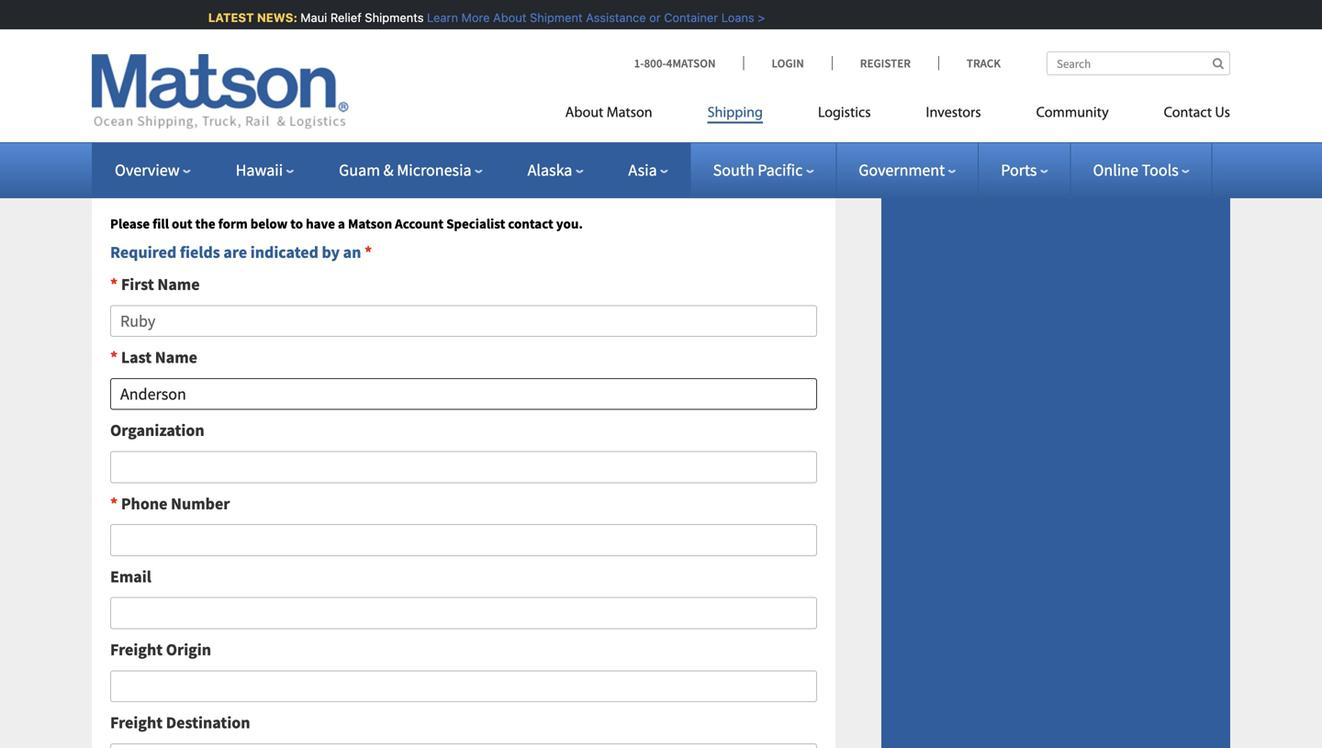 Task type: locate. For each thing, give the bounding box(es) containing it.
south pacific
[[713, 160, 803, 181]]

please
[[110, 215, 150, 232]]

1 vertical spatial freight
[[110, 713, 163, 734]]

asia down latest
[[210, 29, 241, 50]]

service inside "alaska, alaska – asia service inquiries: 1-877-678-ship (877-678-7447) alaskacs@matson.com"
[[244, 29, 296, 50]]

have
[[306, 215, 335, 232]]

244-
[[239, 154, 269, 174]]

inquiries: down relief
[[299, 29, 368, 50]]

* first name
[[110, 274, 200, 295]]

0 vertical spatial (877-
[[201, 56, 236, 76]]

1 horizontal spatial matson
[[607, 106, 653, 121]]

* left phone
[[110, 494, 118, 514]]

877- down china
[[105, 154, 135, 174]]

inquiries: up 244-
[[192, 127, 261, 148]]

service down news:
[[244, 29, 296, 50]]

micronesia
[[397, 160, 472, 181]]

about matson
[[565, 106, 653, 121]]

(877- down –
[[201, 56, 236, 76]]

ship
[[165, 56, 198, 76]]

* left 'last'
[[110, 347, 118, 368]]

a
[[338, 215, 345, 232]]

login link
[[744, 56, 832, 71]]

about inside the top menu navigation
[[565, 106, 604, 121]]

number
[[171, 494, 230, 514]]

alaska
[[148, 29, 196, 50], [528, 160, 573, 181]]

freight
[[110, 640, 163, 660], [110, 713, 163, 734]]

1-
[[634, 56, 644, 71], [92, 56, 105, 76], [92, 154, 105, 174]]

0 vertical spatial service
[[244, 29, 296, 50]]

name right 'last'
[[155, 347, 197, 368]]

0 horizontal spatial alaska
[[148, 29, 196, 50]]

guam & micronesia
[[339, 160, 472, 181]]

800-
[[644, 56, 667, 71]]

(877- inside china service inquiries: 1-877-china-02 (877-244-6202)
[[204, 154, 239, 174]]

ports link
[[1001, 160, 1049, 181]]

inquiries: inside "alaska, alaska – asia service inquiries: 1-877-678-ship (877-678-7447) alaskacs@matson.com"
[[299, 29, 368, 50]]

register
[[861, 56, 911, 71]]

online tools
[[1094, 160, 1179, 181]]

877- inside china service inquiries: 1-877-china-02 (877-244-6202)
[[105, 154, 135, 174]]

1- inside "alaska, alaska – asia service inquiries: 1-877-678-ship (877-678-7447) alaskacs@matson.com"
[[92, 56, 105, 76]]

last
[[121, 347, 152, 368]]

* right an
[[365, 242, 372, 263]]

inquiries: inside china service inquiries: 1-877-china-02 (877-244-6202)
[[192, 127, 261, 148]]

1 vertical spatial about
[[565, 106, 604, 121]]

1 horizontal spatial 678-
[[236, 56, 266, 76]]

Commodity Description text field
[[110, 598, 818, 630]]

None text field
[[110, 378, 818, 410]]

are
[[224, 242, 247, 263]]

1 horizontal spatial about
[[565, 106, 604, 121]]

None search field
[[1047, 51, 1231, 75]]

asia down about matson link
[[629, 160, 657, 181]]

learn more about shipment assistance or container loans > link
[[423, 11, 762, 24]]

contact us link
[[1137, 97, 1231, 135]]

1 vertical spatial 877-
[[105, 154, 135, 174]]

0 vertical spatial asia
[[210, 29, 241, 50]]

overview link
[[115, 160, 191, 181]]

0 vertical spatial freight
[[110, 640, 163, 660]]

1 877- from the top
[[105, 56, 135, 76]]

0 horizontal spatial 678-
[[135, 56, 165, 76]]

877- down alaska,
[[105, 56, 135, 76]]

name for * last name
[[155, 347, 197, 368]]

0 vertical spatial name
[[157, 274, 200, 295]]

0 vertical spatial 877-
[[105, 56, 135, 76]]

(877- inside "alaska, alaska – asia service inquiries: 1-877-678-ship (877-678-7447) alaskacs@matson.com"
[[201, 56, 236, 76]]

online tools link
[[1094, 160, 1190, 181]]

shipment
[[526, 11, 579, 24]]

1-800-4matson
[[634, 56, 716, 71]]

maui
[[297, 11, 323, 24]]

1 horizontal spatial asia
[[629, 160, 657, 181]]

(877- right the 02 in the top of the page
[[204, 154, 239, 174]]

0 horizontal spatial asia
[[210, 29, 241, 50]]

* last name
[[110, 347, 197, 368]]

freight left the destination
[[110, 713, 163, 734]]

fill
[[153, 215, 169, 232]]

account
[[395, 215, 444, 232]]

0 vertical spatial inquiries:
[[299, 29, 368, 50]]

1- down alaska,
[[92, 56, 105, 76]]

1 freight from the top
[[110, 640, 163, 660]]

about up alaska link
[[565, 106, 604, 121]]

matson
[[607, 106, 653, 121], [348, 215, 392, 232]]

Search search field
[[1047, 51, 1231, 75]]

to
[[291, 215, 303, 232]]

freight origin
[[110, 640, 211, 660]]

02
[[184, 154, 201, 174]]

1-800-4matson link
[[634, 56, 744, 71]]

logistics
[[818, 106, 871, 121]]

online
[[1094, 160, 1139, 181]]

matson inside the top menu navigation
[[607, 106, 653, 121]]

name down fields at left top
[[157, 274, 200, 295]]

investors link
[[899, 97, 1009, 135]]

1 vertical spatial (877-
[[204, 154, 239, 174]]

about
[[489, 11, 523, 24], [565, 106, 604, 121]]

* left first
[[110, 274, 118, 295]]

0 horizontal spatial about
[[489, 11, 523, 24]]

search image
[[1213, 57, 1225, 69]]

freight left origin
[[110, 640, 163, 660]]

inquiries:
[[299, 29, 368, 50], [192, 127, 261, 148]]

more
[[458, 11, 486, 24]]

1 vertical spatial service
[[137, 127, 189, 148]]

2 877- from the top
[[105, 154, 135, 174]]

top menu navigation
[[565, 97, 1231, 135]]

1 vertical spatial matson
[[348, 215, 392, 232]]

* for first name
[[110, 274, 118, 295]]

* for phone number
[[110, 494, 118, 514]]

None text field
[[110, 305, 818, 337], [110, 525, 818, 557], [110, 671, 818, 703], [110, 744, 818, 749], [110, 305, 818, 337], [110, 525, 818, 557], [110, 671, 818, 703], [110, 744, 818, 749]]

out
[[172, 215, 193, 232]]

1- down china
[[92, 154, 105, 174]]

alaska inside "alaska, alaska – asia service inquiries: 1-877-678-ship (877-678-7447) alaskacs@matson.com"
[[148, 29, 196, 50]]

0 horizontal spatial service
[[137, 127, 189, 148]]

name for * first name
[[157, 274, 200, 295]]

asia
[[210, 29, 241, 50], [629, 160, 657, 181]]

1 horizontal spatial alaska
[[528, 160, 573, 181]]

contact us
[[1164, 106, 1231, 121]]

4matson
[[667, 56, 716, 71]]

0 vertical spatial about
[[489, 11, 523, 24]]

1- left 4matson
[[634, 56, 644, 71]]

alaskacs@matson.com link
[[92, 82, 250, 103]]

name
[[157, 274, 200, 295], [155, 347, 197, 368]]

1 vertical spatial inquiries:
[[192, 127, 261, 148]]

0 vertical spatial matson
[[607, 106, 653, 121]]

matson down '800-'
[[607, 106, 653, 121]]

china-
[[135, 154, 184, 174]]

2 freight from the top
[[110, 713, 163, 734]]

required
[[110, 242, 177, 263]]

alaska up contact
[[528, 160, 573, 181]]

678- up alaskacs@matson.com
[[135, 56, 165, 76]]

0 vertical spatial alaska
[[148, 29, 196, 50]]

678-
[[135, 56, 165, 76], [236, 56, 266, 76]]

1 horizontal spatial service
[[244, 29, 296, 50]]

latest news: maui relief shipments learn more about shipment assistance or container loans >
[[204, 11, 762, 24]]

alaska up ship
[[148, 29, 196, 50]]

about right more
[[489, 11, 523, 24]]

freight for freight destination
[[110, 713, 163, 734]]

0 horizontal spatial inquiries:
[[192, 127, 261, 148]]

*
[[365, 242, 372, 263], [110, 274, 118, 295], [110, 347, 118, 368], [110, 494, 118, 514]]

678- down news:
[[236, 56, 266, 76]]

1 horizontal spatial inquiries:
[[299, 29, 368, 50]]

service up china-
[[137, 127, 189, 148]]

1 vertical spatial name
[[155, 347, 197, 368]]

freight for freight origin
[[110, 640, 163, 660]]

* for last name
[[110, 347, 118, 368]]

matson right the a
[[348, 215, 392, 232]]



Task type: describe. For each thing, give the bounding box(es) containing it.
ports
[[1001, 160, 1038, 181]]

login
[[772, 56, 804, 71]]

us
[[1216, 106, 1231, 121]]

7447)
[[266, 56, 304, 76]]

an
[[343, 242, 361, 263]]

register link
[[832, 56, 939, 71]]

track
[[967, 56, 1001, 71]]

0 horizontal spatial matson
[[348, 215, 392, 232]]

service inside china service inquiries: 1-877-china-02 (877-244-6202)
[[137, 127, 189, 148]]

investors
[[926, 106, 982, 121]]

china
[[92, 127, 134, 148]]

blue matson logo with ocean, shipping, truck, rail and logistics written beneath it. image
[[92, 54, 349, 130]]

shipping link
[[680, 97, 791, 135]]

fields
[[180, 242, 220, 263]]

1 vertical spatial alaska
[[528, 160, 573, 181]]

community
[[1037, 106, 1109, 121]]

–
[[199, 29, 207, 50]]

alaskacs@matson.com
[[92, 82, 250, 103]]

learn
[[423, 11, 454, 24]]

by
[[322, 242, 340, 263]]

south pacific link
[[713, 160, 814, 181]]

guam
[[339, 160, 380, 181]]

form
[[218, 215, 248, 232]]

tools
[[1142, 160, 1179, 181]]

required fields are indicated by an *
[[110, 242, 372, 263]]

indicated
[[251, 242, 319, 263]]

first
[[121, 274, 154, 295]]

track link
[[939, 56, 1001, 71]]

alaska,
[[92, 29, 145, 50]]

Organization text field
[[110, 451, 818, 483]]

contact
[[508, 215, 554, 232]]

1- inside china service inquiries: 1-877-china-02 (877-244-6202)
[[92, 154, 105, 174]]

below
[[251, 215, 288, 232]]

(877-244-6202) link
[[204, 154, 307, 174]]

origin
[[166, 640, 211, 660]]

phone
[[121, 494, 168, 514]]

>
[[754, 11, 762, 24]]

guam & micronesia link
[[339, 160, 483, 181]]

877- inside "alaska, alaska – asia service inquiries: 1-877-678-ship (877-678-7447) alaskacs@matson.com"
[[105, 56, 135, 76]]

the
[[195, 215, 216, 232]]

shipping
[[708, 106, 763, 121]]

shipments
[[361, 11, 420, 24]]

or
[[646, 11, 657, 24]]

relief
[[327, 11, 358, 24]]

contact
[[1164, 106, 1213, 121]]

you.
[[556, 215, 583, 232]]

pacific
[[758, 160, 803, 181]]

hawaii link
[[236, 160, 294, 181]]

alaska, alaska – asia service inquiries: 1-877-678-ship (877-678-7447) alaskacs@matson.com
[[92, 29, 368, 103]]

please fill out the form below to have a matson account specialist contact you.
[[110, 215, 583, 232]]

asia inside "alaska, alaska – asia service inquiries: 1-877-678-ship (877-678-7447) alaskacs@matson.com"
[[210, 29, 241, 50]]

alaska link
[[528, 160, 584, 181]]

asia link
[[629, 160, 668, 181]]

container
[[660, 11, 715, 24]]

loans
[[718, 11, 751, 24]]

organization
[[110, 420, 205, 441]]

community link
[[1009, 97, 1137, 135]]

freight destination
[[110, 713, 250, 734]]

logistics link
[[791, 97, 899, 135]]

email
[[110, 567, 151, 587]]

overview
[[115, 160, 180, 181]]

south
[[713, 160, 755, 181]]

news:
[[253, 11, 294, 24]]

1 678- from the left
[[135, 56, 165, 76]]

assistance
[[582, 11, 642, 24]]

latest
[[204, 11, 250, 24]]

about matson link
[[565, 97, 680, 135]]

(877-678-7447) link
[[201, 56, 304, 76]]

government
[[859, 160, 945, 181]]

destination
[[166, 713, 250, 734]]

hawaii
[[236, 160, 283, 181]]

&
[[384, 160, 394, 181]]

6202)
[[269, 154, 307, 174]]

specialist
[[447, 215, 506, 232]]

1 vertical spatial asia
[[629, 160, 657, 181]]

china service inquiries: 1-877-china-02 (877-244-6202)
[[92, 127, 307, 174]]

2 678- from the left
[[236, 56, 266, 76]]

government link
[[859, 160, 956, 181]]



Task type: vqa. For each thing, say whether or not it's contained in the screenshot.
1-800-4MATSON
yes



